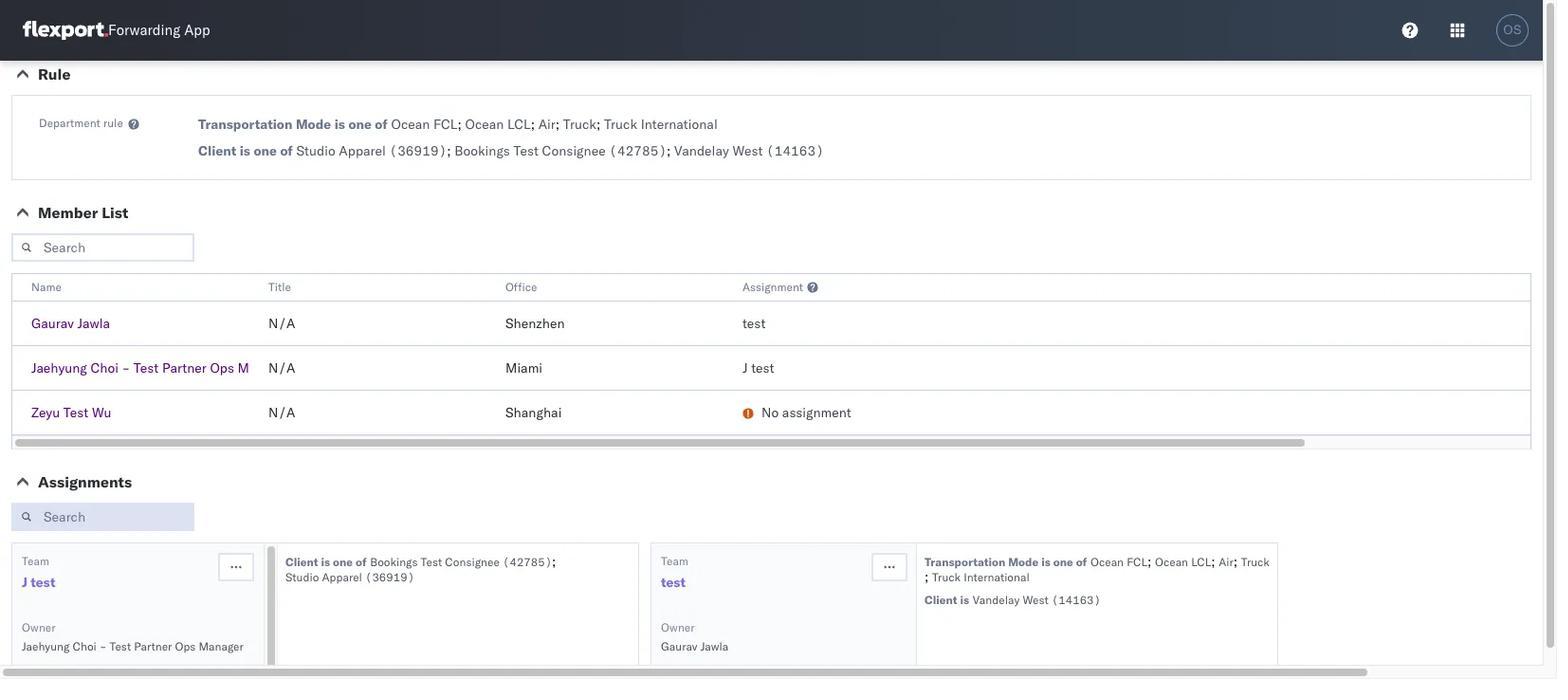 Task type: describe. For each thing, give the bounding box(es) containing it.
client for bookings test consignee (42785)
[[286, 555, 318, 569]]

0 horizontal spatial jawla
[[77, 315, 110, 332]]

miami
[[506, 359, 543, 377]]

gaurav inside owner gaurav jawla
[[661, 639, 698, 654]]

one inside transportation mode is one of ocean fcl ; ocean lcl ; air ; truck ; truck international client is vandelay west (14163)
[[1054, 555, 1074, 569]]

0 vertical spatial jaehyung
[[31, 359, 87, 377]]

client for studio apparel (36919)
[[198, 142, 236, 159]]

0 vertical spatial lcl
[[508, 116, 531, 133]]

no
[[762, 404, 779, 421]]

test inside team j test
[[31, 574, 55, 591]]

jawla inside owner gaurav jawla
[[701, 639, 729, 654]]

mode for transportation mode is one of ocean fcl ; ocean lcl ; air ; truck ; truck international client is vandelay west (14163)
[[1008, 555, 1039, 569]]

of inside transportation mode is one of ocean fcl ; ocean lcl ; air ; truck ; truck international client is vandelay west (14163)
[[1076, 555, 1087, 569]]

list
[[102, 203, 128, 222]]

rule
[[103, 116, 123, 130]]

0 vertical spatial (36919)
[[389, 142, 447, 159]]

name
[[31, 280, 61, 294]]

west inside transportation mode is one of ocean fcl ; ocean lcl ; air ; truck ; truck international client is vandelay west (14163)
[[1023, 593, 1049, 607]]

office
[[506, 280, 537, 294]]

jaehyung choi - test partner ops manager link
[[31, 359, 290, 377]]

vandelay inside transportation mode is one of ocean fcl ; ocean lcl ; air ; truck ; truck international client is vandelay west (14163)
[[973, 593, 1020, 607]]

0 vertical spatial j
[[743, 359, 748, 377]]

zeyu
[[31, 404, 60, 421]]

flexport. image
[[23, 21, 108, 40]]

test link
[[661, 573, 686, 592]]

- inside owner jaehyung choi - test partner ops manager
[[99, 639, 107, 654]]

consignee inside bookings test consignee (42785) ; studio apparel (36919)
[[445, 555, 500, 569]]

ops inside owner jaehyung choi - test partner ops manager
[[175, 639, 196, 654]]

1 horizontal spatial ops
[[210, 359, 234, 377]]

assignments
[[38, 472, 132, 491]]

j test
[[743, 359, 774, 377]]

0 horizontal spatial air
[[538, 116, 556, 133]]

zeyu test wu
[[31, 404, 111, 421]]

forwarding
[[108, 21, 180, 39]]

choi inside owner jaehyung choi - test partner ops manager
[[73, 639, 97, 654]]

test inside owner jaehyung choi - test partner ops manager
[[109, 639, 131, 654]]

0 vertical spatial partner
[[162, 359, 207, 377]]

0 vertical spatial manager
[[238, 359, 290, 377]]

team for j
[[22, 554, 49, 568]]

0 vertical spatial bookings
[[455, 142, 510, 159]]

transportation mode is one of ocean fcl ; ocean lcl ; air ; truck ; truck international client is vandelay west (14163)
[[925, 553, 1270, 607]]

department
[[39, 116, 100, 130]]

owner for j
[[22, 620, 56, 635]]

; inside bookings test consignee (42785) ; studio apparel (36919)
[[552, 553, 556, 570]]

mode for transportation mode is one of
[[296, 116, 331, 133]]

test inside the 'team test'
[[661, 574, 686, 591]]

n/a for -
[[268, 359, 295, 377]]

app
[[184, 21, 210, 39]]

manager inside owner jaehyung choi - test partner ops manager
[[199, 639, 244, 654]]

forwarding app link
[[23, 21, 210, 40]]

shanghai
[[506, 404, 562, 421]]

0 vertical spatial gaurav
[[31, 315, 74, 332]]

lcl inside transportation mode is one of ocean fcl ; ocean lcl ; air ; truck ; truck international client is vandelay west (14163)
[[1191, 555, 1211, 569]]

team j test
[[22, 554, 55, 591]]

partner inside owner jaehyung choi - test partner ops manager
[[134, 639, 172, 654]]

0 horizontal spatial (14163)
[[766, 142, 824, 159]]

0 vertical spatial international
[[641, 116, 718, 133]]

forwarding app
[[108, 21, 210, 39]]

1 horizontal spatial (42785)
[[609, 142, 667, 159]]

1 n/a from the top
[[268, 315, 295, 332]]

(36919) inside bookings test consignee (42785) ; studio apparel (36919)
[[365, 570, 415, 584]]

0 vertical spatial vandelay
[[674, 142, 729, 159]]

fcl inside transportation mode is one of ocean fcl ; ocean lcl ; air ; truck ; truck international client is vandelay west (14163)
[[1127, 555, 1148, 569]]



Task type: vqa. For each thing, say whether or not it's contained in the screenshot.
7th 'ocean fcl' from the bottom
no



Task type: locate. For each thing, give the bounding box(es) containing it.
0 vertical spatial jawla
[[77, 315, 110, 332]]

(42785)
[[609, 142, 667, 159], [503, 555, 552, 569]]

1 horizontal spatial transportation
[[925, 555, 1006, 569]]

2 horizontal spatial client
[[925, 593, 958, 607]]

1 vertical spatial international
[[964, 570, 1030, 584]]

0 vertical spatial west
[[733, 142, 763, 159]]

0 horizontal spatial -
[[99, 639, 107, 654]]

one
[[349, 116, 372, 133], [254, 142, 277, 159], [333, 555, 353, 569], [1054, 555, 1074, 569]]

1 vertical spatial ops
[[175, 639, 196, 654]]

0 horizontal spatial owner
[[22, 620, 56, 635]]

0 vertical spatial choi
[[91, 359, 118, 377]]

1 search text field from the top
[[11, 233, 194, 262]]

1 vertical spatial jawla
[[701, 639, 729, 654]]

2 n/a from the top
[[268, 359, 295, 377]]

gaurav
[[31, 315, 74, 332], [661, 639, 698, 654]]

gaurav jawla
[[31, 315, 110, 332]]

;
[[458, 116, 462, 133], [531, 116, 535, 133], [556, 116, 560, 133], [597, 116, 601, 133], [447, 142, 451, 159], [667, 142, 671, 159], [552, 553, 556, 570], [1148, 553, 1152, 570], [1211, 553, 1216, 570], [1234, 553, 1238, 570], [925, 568, 929, 585]]

transportation mode is one of
[[198, 116, 388, 133]]

os button
[[1491, 9, 1535, 52]]

owner down test link in the left bottom of the page
[[661, 620, 695, 635]]

(14163) inside transportation mode is one of ocean fcl ; ocean lcl ; air ; truck ; truck international client is vandelay west (14163)
[[1052, 593, 1101, 607]]

0 vertical spatial air
[[538, 116, 556, 133]]

department rule
[[39, 116, 123, 130]]

air inside transportation mode is one of ocean fcl ; ocean lcl ; air ; truck ; truck international client is vandelay west (14163)
[[1219, 555, 1234, 569]]

owner down j test link
[[22, 620, 56, 635]]

1 horizontal spatial gaurav
[[661, 639, 698, 654]]

1 vertical spatial (36919)
[[365, 570, 415, 584]]

1 horizontal spatial mode
[[1008, 555, 1039, 569]]

1 horizontal spatial -
[[122, 359, 130, 377]]

1 horizontal spatial west
[[1023, 593, 1049, 607]]

0 horizontal spatial j
[[22, 574, 27, 591]]

j
[[743, 359, 748, 377], [22, 574, 27, 591]]

1 vertical spatial client is one of
[[286, 555, 367, 569]]

team inside team j test
[[22, 554, 49, 568]]

fcl
[[434, 116, 458, 133], [1127, 555, 1148, 569]]

0 horizontal spatial international
[[641, 116, 718, 133]]

1 vertical spatial manager
[[199, 639, 244, 654]]

1 vertical spatial -
[[99, 639, 107, 654]]

Search text field
[[11, 233, 194, 262], [11, 503, 194, 531]]

owner gaurav jawla
[[661, 620, 729, 654]]

owner inside owner jaehyung choi - test partner ops manager
[[22, 620, 56, 635]]

bookings
[[455, 142, 510, 159], [370, 555, 418, 569]]

1 horizontal spatial j
[[743, 359, 748, 377]]

0 horizontal spatial west
[[733, 142, 763, 159]]

jaehyung down gaurav jawla link
[[31, 359, 87, 377]]

team
[[22, 554, 49, 568], [661, 554, 689, 568]]

search text field down list
[[11, 233, 194, 262]]

jaehyung
[[31, 359, 87, 377], [22, 639, 70, 654]]

0 vertical spatial studio
[[296, 142, 336, 159]]

2 search text field from the top
[[11, 503, 194, 531]]

(36919)
[[389, 142, 447, 159], [365, 570, 415, 584]]

test
[[743, 315, 766, 332], [751, 359, 774, 377], [31, 574, 55, 591], [661, 574, 686, 591]]

jaehyung choi - test partner ops manager
[[31, 359, 290, 377]]

j inside team j test
[[22, 574, 27, 591]]

0 vertical spatial (42785)
[[609, 142, 667, 159]]

0 vertical spatial -
[[122, 359, 130, 377]]

gaurav down the name at the top left of page
[[31, 315, 74, 332]]

international
[[641, 116, 718, 133], [964, 570, 1030, 584]]

truck
[[563, 116, 597, 133], [604, 116, 637, 133], [1241, 555, 1270, 569], [932, 570, 961, 584]]

partner
[[162, 359, 207, 377], [134, 639, 172, 654]]

assignment
[[743, 280, 803, 294]]

0 vertical spatial ops
[[210, 359, 234, 377]]

1 vertical spatial vandelay
[[973, 593, 1020, 607]]

jaehyung inside owner jaehyung choi - test partner ops manager
[[22, 639, 70, 654]]

1 vertical spatial air
[[1219, 555, 1234, 569]]

owner for test
[[661, 620, 695, 635]]

1 horizontal spatial owner
[[661, 620, 695, 635]]

1 vertical spatial transportation
[[925, 555, 1006, 569]]

2 owner from the left
[[661, 620, 695, 635]]

owner jaehyung choi - test partner ops manager
[[22, 620, 244, 654]]

member list
[[38, 203, 128, 222]]

0 horizontal spatial gaurav
[[31, 315, 74, 332]]

studio apparel (36919) ; bookings test consignee (42785) ; vandelay west (14163)
[[296, 142, 824, 159]]

0 vertical spatial search text field
[[11, 233, 194, 262]]

1 vertical spatial jaehyung
[[22, 639, 70, 654]]

air
[[538, 116, 556, 133], [1219, 555, 1234, 569]]

of
[[375, 116, 388, 133], [280, 142, 293, 159], [356, 555, 367, 569], [1076, 555, 1087, 569]]

studio
[[296, 142, 336, 159], [286, 570, 319, 584]]

shenzhen
[[506, 315, 565, 332]]

is
[[335, 116, 345, 133], [240, 142, 250, 159], [321, 555, 330, 569], [1042, 555, 1051, 569], [960, 593, 970, 607]]

ops
[[210, 359, 234, 377], [175, 639, 196, 654]]

gaurav jawla link
[[31, 315, 110, 332]]

1 vertical spatial mode
[[1008, 555, 1039, 569]]

team test
[[661, 554, 689, 591]]

no assignment
[[762, 404, 851, 421]]

0 vertical spatial apparel
[[339, 142, 386, 159]]

0 horizontal spatial fcl
[[434, 116, 458, 133]]

1 vertical spatial lcl
[[1191, 555, 1211, 569]]

1 vertical spatial search text field
[[11, 503, 194, 531]]

bookings test consignee (42785) ; studio apparel (36919)
[[286, 553, 556, 584]]

rule
[[38, 64, 71, 83]]

1 vertical spatial n/a
[[268, 359, 295, 377]]

1 vertical spatial partner
[[134, 639, 172, 654]]

1 owner from the left
[[22, 620, 56, 635]]

1 vertical spatial client
[[286, 555, 318, 569]]

client inside transportation mode is one of ocean fcl ; ocean lcl ; air ; truck ; truck international client is vandelay west (14163)
[[925, 593, 958, 607]]

1 horizontal spatial fcl
[[1127, 555, 1148, 569]]

assignment
[[782, 404, 851, 421]]

0 horizontal spatial consignee
[[445, 555, 500, 569]]

mode
[[296, 116, 331, 133], [1008, 555, 1039, 569]]

0 horizontal spatial vandelay
[[674, 142, 729, 159]]

1 vertical spatial bookings
[[370, 555, 418, 569]]

search text field down assignments
[[11, 503, 194, 531]]

apparel inside bookings test consignee (42785) ; studio apparel (36919)
[[322, 570, 362, 584]]

0 horizontal spatial ops
[[175, 639, 196, 654]]

test inside bookings test consignee (42785) ; studio apparel (36919)
[[421, 555, 442, 569]]

2 vertical spatial n/a
[[268, 404, 295, 421]]

zeyu test wu link
[[31, 404, 111, 421]]

1 vertical spatial consignee
[[445, 555, 500, 569]]

0 horizontal spatial transportation
[[198, 116, 293, 133]]

client
[[198, 142, 236, 159], [286, 555, 318, 569], [925, 593, 958, 607]]

lcl
[[508, 116, 531, 133], [1191, 555, 1211, 569]]

0 vertical spatial transportation
[[198, 116, 293, 133]]

1 team from the left
[[22, 554, 49, 568]]

team for test
[[661, 554, 689, 568]]

1 horizontal spatial client
[[286, 555, 318, 569]]

1 horizontal spatial vandelay
[[973, 593, 1020, 607]]

bookings inside bookings test consignee (42785) ; studio apparel (36919)
[[370, 555, 418, 569]]

member
[[38, 203, 98, 222]]

0 horizontal spatial client
[[198, 142, 236, 159]]

ocean fcl ; ocean lcl ; air ; truck ; truck international
[[391, 116, 718, 133]]

0 vertical spatial mode
[[296, 116, 331, 133]]

studio inside bookings test consignee (42785) ; studio apparel (36919)
[[286, 570, 319, 584]]

1 horizontal spatial international
[[964, 570, 1030, 584]]

1 vertical spatial west
[[1023, 593, 1049, 607]]

0 vertical spatial client
[[198, 142, 236, 159]]

transportation inside transportation mode is one of ocean fcl ; ocean lcl ; air ; truck ; truck international client is vandelay west (14163)
[[925, 555, 1006, 569]]

jaehyung down j test link
[[22, 639, 70, 654]]

transportation for transportation mode is one of ocean fcl ; ocean lcl ; air ; truck ; truck international client is vandelay west (14163)
[[925, 555, 1006, 569]]

title
[[268, 280, 291, 294]]

1 vertical spatial choi
[[73, 639, 97, 654]]

1 horizontal spatial bookings
[[455, 142, 510, 159]]

os
[[1504, 23, 1522, 37]]

1 horizontal spatial team
[[661, 554, 689, 568]]

0 horizontal spatial mode
[[296, 116, 331, 133]]

0 vertical spatial (14163)
[[766, 142, 824, 159]]

0 horizontal spatial team
[[22, 554, 49, 568]]

3 n/a from the top
[[268, 404, 295, 421]]

apparel
[[339, 142, 386, 159], [322, 570, 362, 584]]

vandelay
[[674, 142, 729, 159], [973, 593, 1020, 607]]

1 vertical spatial (14163)
[[1052, 593, 1101, 607]]

0 vertical spatial client is one of
[[198, 142, 293, 159]]

1 vertical spatial (42785)
[[503, 555, 552, 569]]

choi
[[91, 359, 118, 377], [73, 639, 97, 654]]

(42785) inside bookings test consignee (42785) ; studio apparel (36919)
[[503, 555, 552, 569]]

2 team from the left
[[661, 554, 689, 568]]

(14163)
[[766, 142, 824, 159], [1052, 593, 1101, 607]]

consignee
[[542, 142, 606, 159], [445, 555, 500, 569]]

0 horizontal spatial (42785)
[[503, 555, 552, 569]]

team up j test link
[[22, 554, 49, 568]]

ocean
[[391, 116, 430, 133], [465, 116, 504, 133], [1091, 555, 1124, 569], [1155, 555, 1189, 569]]

1 horizontal spatial jawla
[[701, 639, 729, 654]]

transportation for transportation mode is one of
[[198, 116, 293, 133]]

-
[[122, 359, 130, 377], [99, 639, 107, 654]]

1 vertical spatial apparel
[[322, 570, 362, 584]]

n/a for wu
[[268, 404, 295, 421]]

test
[[514, 142, 539, 159], [134, 359, 159, 377], [63, 404, 88, 421], [421, 555, 442, 569], [109, 639, 131, 654]]

team up test link in the left bottom of the page
[[661, 554, 689, 568]]

j test link
[[22, 573, 55, 592]]

1 vertical spatial j
[[22, 574, 27, 591]]

0 vertical spatial n/a
[[268, 315, 295, 332]]

owner
[[22, 620, 56, 635], [661, 620, 695, 635]]

owner inside owner gaurav jawla
[[661, 620, 695, 635]]

jawla
[[77, 315, 110, 332], [701, 639, 729, 654]]

international inside transportation mode is one of ocean fcl ; ocean lcl ; air ; truck ; truck international client is vandelay west (14163)
[[964, 570, 1030, 584]]

0 horizontal spatial lcl
[[508, 116, 531, 133]]

manager
[[238, 359, 290, 377], [199, 639, 244, 654]]

0 horizontal spatial bookings
[[370, 555, 418, 569]]

wu
[[92, 404, 111, 421]]

client is one of for studio apparel (36919)
[[198, 142, 293, 159]]

1 vertical spatial gaurav
[[661, 639, 698, 654]]

transportation
[[198, 116, 293, 133], [925, 555, 1006, 569]]

1 horizontal spatial (14163)
[[1052, 593, 1101, 607]]

1 horizontal spatial air
[[1219, 555, 1234, 569]]

1 vertical spatial fcl
[[1127, 555, 1148, 569]]

0 vertical spatial fcl
[[434, 116, 458, 133]]

client is one of
[[198, 142, 293, 159], [286, 555, 367, 569]]

client is one of for bookings test consignee (42785)
[[286, 555, 367, 569]]

1 vertical spatial studio
[[286, 570, 319, 584]]

gaurav down test link in the left bottom of the page
[[661, 639, 698, 654]]

2 vertical spatial client
[[925, 593, 958, 607]]

1 horizontal spatial lcl
[[1191, 555, 1211, 569]]

n/a
[[268, 315, 295, 332], [268, 359, 295, 377], [268, 404, 295, 421]]

1 horizontal spatial consignee
[[542, 142, 606, 159]]

mode inside transportation mode is one of ocean fcl ; ocean lcl ; air ; truck ; truck international client is vandelay west (14163)
[[1008, 555, 1039, 569]]

0 vertical spatial consignee
[[542, 142, 606, 159]]

west
[[733, 142, 763, 159], [1023, 593, 1049, 607]]



